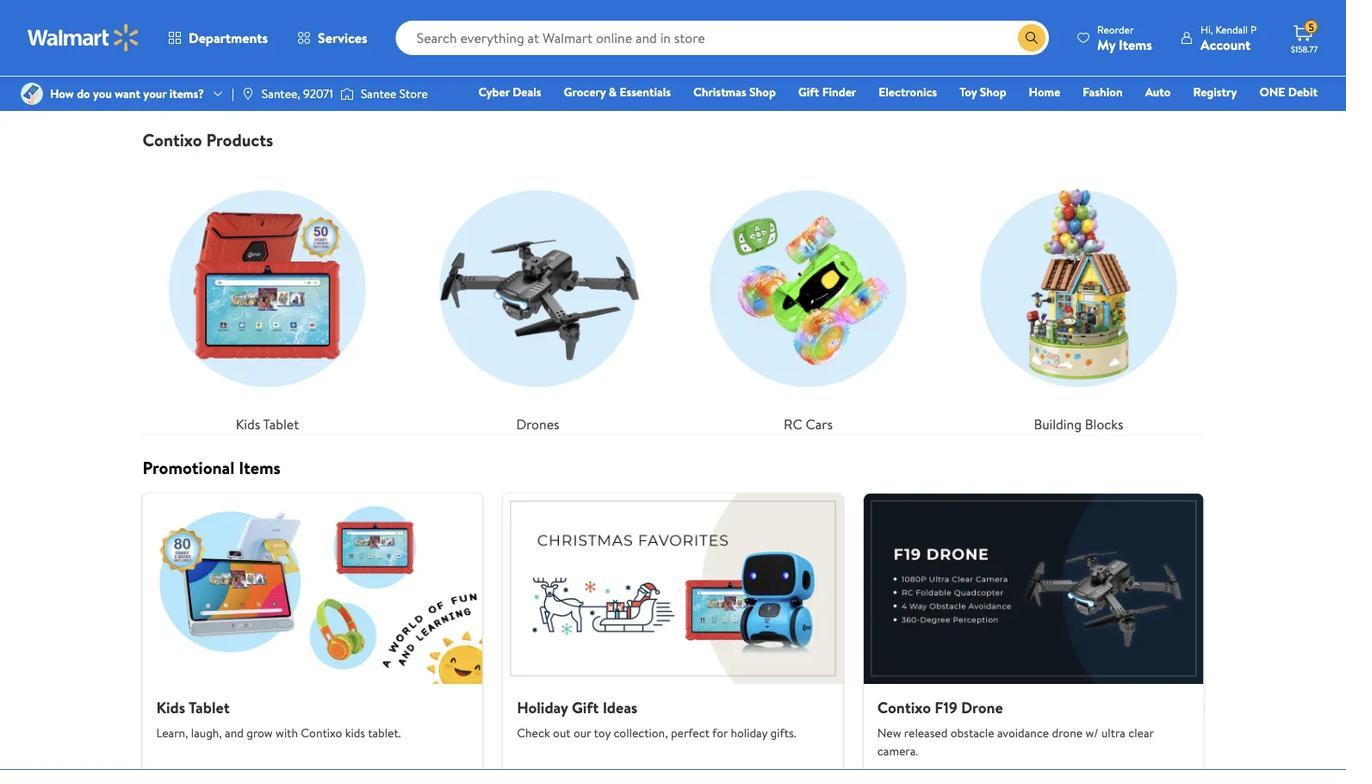 Task type: describe. For each thing, give the bounding box(es) containing it.
auto link
[[1138, 83, 1179, 101]]

gift finder
[[798, 84, 856, 100]]

fashion
[[1083, 84, 1123, 100]]

walmart+
[[1266, 108, 1318, 124]]

toy
[[960, 84, 977, 100]]

tablet.
[[368, 725, 401, 742]]

$158.77
[[1291, 43, 1318, 55]]

registry link
[[1186, 83, 1245, 101]]

drone
[[1052, 725, 1083, 742]]

how
[[50, 85, 74, 102]]

out
[[553, 725, 571, 742]]

contixo f19 drone list item
[[853, 494, 1214, 771]]

learn,
[[156, 725, 188, 742]]

new
[[878, 725, 901, 742]]

one debit link
[[1252, 83, 1326, 101]]

1 vertical spatial items
[[239, 456, 281, 480]]

promotional items
[[143, 456, 281, 480]]

hi,
[[1201, 22, 1213, 37]]

cyber
[[478, 84, 510, 100]]

contixo f19 drone new released obstacle avoidance drone w/ ultra clear camera.
[[878, 697, 1154, 760]]

christmas shop
[[693, 84, 776, 100]]

one
[[1260, 84, 1285, 100]]

electronics link
[[871, 83, 945, 101]]

f19
[[935, 697, 958, 719]]

you
[[93, 85, 112, 102]]

check
[[517, 725, 550, 742]]

contixo for contixo f19 drone new released obstacle avoidance drone w/ ultra clear camera.
[[878, 697, 931, 719]]

&
[[609, 84, 617, 100]]

walmart+ link
[[1259, 107, 1326, 125]]

essentials
[[620, 84, 671, 100]]

deals
[[513, 84, 541, 100]]

list for contixo products
[[132, 151, 1214, 435]]

Walmart Site-Wide search field
[[396, 21, 1049, 55]]

items?
[[169, 85, 204, 102]]

services
[[318, 28, 367, 47]]

registry
[[1193, 84, 1237, 100]]

store
[[399, 85, 428, 102]]

tablet for kids tablet
[[263, 415, 299, 434]]

services button
[[283, 17, 382, 59]]

kids tablet learn, laugh, and grow with contixo kids tablet.
[[156, 697, 401, 742]]

ultra
[[1102, 725, 1126, 742]]

our
[[574, 725, 591, 742]]

cyber deals link
[[471, 83, 549, 101]]

released
[[904, 725, 948, 742]]

want
[[115, 85, 140, 102]]

drones
[[516, 415, 559, 434]]

your
[[143, 85, 167, 102]]

list for promotional items
[[132, 494, 1214, 771]]

grow
[[247, 725, 273, 742]]

one debit walmart+
[[1260, 84, 1318, 124]]

toy shop link
[[952, 83, 1014, 101]]

grocery
[[564, 84, 606, 100]]

building
[[1034, 415, 1082, 434]]

drone
[[961, 697, 1003, 719]]

reorder
[[1097, 22, 1134, 37]]

holiday gift ideas check out our toy collection, perfect for holiday gifts.
[[517, 697, 796, 742]]

0 vertical spatial gift
[[798, 84, 819, 100]]

santee
[[361, 85, 397, 102]]

promotional
[[143, 456, 235, 480]]

with
[[276, 725, 298, 742]]

how do you want your items?
[[50, 85, 204, 102]]

home link
[[1021, 83, 1068, 101]]

grocery & essentials
[[564, 84, 671, 100]]

p
[[1251, 22, 1257, 37]]

 image for santee store
[[340, 85, 354, 102]]

account
[[1201, 35, 1251, 54]]

camera.
[[878, 743, 918, 760]]

santee,
[[262, 85, 300, 102]]

and
[[225, 725, 244, 742]]



Task type: locate. For each thing, give the bounding box(es) containing it.
clear
[[1129, 725, 1154, 742]]

0 vertical spatial kids
[[236, 415, 260, 434]]

 image right 92071
[[340, 85, 354, 102]]

perfect
[[671, 725, 710, 742]]

my
[[1097, 35, 1116, 54]]

tablet up promotional items
[[263, 415, 299, 434]]

2 shop from the left
[[980, 84, 1007, 100]]

kids up learn, on the left bottom of the page
[[156, 697, 185, 719]]

gift up 'our'
[[572, 697, 599, 719]]

christmas
[[693, 84, 747, 100]]

collection,
[[614, 725, 668, 742]]

holiday
[[517, 697, 568, 719]]

0 horizontal spatial tablet
[[189, 697, 230, 719]]

tablet
[[263, 415, 299, 434], [189, 697, 230, 719]]

tablet inside kids tablet learn, laugh, and grow with contixo kids tablet.
[[189, 697, 230, 719]]

1 vertical spatial gift
[[572, 697, 599, 719]]

toy shop
[[960, 84, 1007, 100]]

blocks
[[1085, 415, 1124, 434]]

kids up promotional items
[[236, 415, 260, 434]]

92071
[[303, 85, 333, 102]]

5
[[1309, 20, 1314, 34]]

reorder my items
[[1097, 22, 1152, 54]]

ideas
[[603, 697, 638, 719]]

gifts.
[[771, 725, 796, 742]]

rc
[[784, 415, 802, 434]]

items
[[1119, 35, 1152, 54], [239, 456, 281, 480]]

gift inside holiday gift ideas check out our toy collection, perfect for holiday gifts.
[[572, 697, 599, 719]]

2 vertical spatial contixo
[[301, 725, 342, 742]]

kids for kids tablet
[[236, 415, 260, 434]]

kids tablet list item
[[132, 494, 493, 771]]

0 horizontal spatial shop
[[749, 84, 776, 100]]

shop right the christmas
[[749, 84, 776, 100]]

electronics
[[879, 84, 937, 100]]

kids tablet
[[236, 415, 299, 434]]

1 horizontal spatial gift
[[798, 84, 819, 100]]

shop for toy shop
[[980, 84, 1007, 100]]

building blocks link
[[954, 164, 1204, 435]]

auto
[[1145, 84, 1171, 100]]

finder
[[822, 84, 856, 100]]

1 horizontal spatial items
[[1119, 35, 1152, 54]]

0 horizontal spatial  image
[[21, 83, 43, 105]]

0 horizontal spatial kids
[[156, 697, 185, 719]]

holiday
[[731, 725, 768, 742]]

avoidance
[[997, 725, 1049, 742]]

 image
[[21, 83, 43, 105], [340, 85, 354, 102]]

walmart image
[[28, 24, 140, 52]]

shop
[[749, 84, 776, 100], [980, 84, 1007, 100]]

santee store
[[361, 85, 428, 102]]

tablet up laugh,
[[189, 697, 230, 719]]

christmas shop link
[[686, 83, 784, 101]]

w/
[[1086, 725, 1099, 742]]

Search search field
[[396, 21, 1049, 55]]

1 vertical spatial tablet
[[189, 697, 230, 719]]

hi, kendall p account
[[1201, 22, 1257, 54]]

cyber deals
[[478, 84, 541, 100]]

items inside reorder my items
[[1119, 35, 1152, 54]]

 image
[[241, 87, 255, 101]]

rc cars link
[[683, 164, 933, 435]]

search icon image
[[1025, 31, 1039, 45]]

1 vertical spatial list
[[132, 494, 1214, 771]]

0 vertical spatial list
[[132, 151, 1214, 435]]

kids tablet link
[[143, 164, 392, 435]]

1 horizontal spatial kids
[[236, 415, 260, 434]]

0 horizontal spatial contixo
[[143, 128, 202, 152]]

cars
[[806, 415, 833, 434]]

1 horizontal spatial contixo
[[301, 725, 342, 742]]

contixo inside contixo f19 drone new released obstacle avoidance drone w/ ultra clear camera.
[[878, 697, 931, 719]]

1 shop from the left
[[749, 84, 776, 100]]

items right my
[[1119, 35, 1152, 54]]

kendall
[[1216, 22, 1248, 37]]

toy
[[594, 725, 611, 742]]

0 vertical spatial tablet
[[263, 415, 299, 434]]

2 list from the top
[[132, 494, 1214, 771]]

0 horizontal spatial items
[[239, 456, 281, 480]]

departments
[[189, 28, 268, 47]]

contixo
[[143, 128, 202, 152], [878, 697, 931, 719], [301, 725, 342, 742]]

gift finder link
[[791, 83, 864, 101]]

laugh,
[[191, 725, 222, 742]]

contixo left kids
[[301, 725, 342, 742]]

rc cars
[[784, 415, 833, 434]]

holiday gift ideas list item
[[493, 494, 853, 771]]

shop right toy
[[980, 84, 1007, 100]]

drones link
[[413, 164, 663, 435]]

contixo inside kids tablet learn, laugh, and grow with contixo kids tablet.
[[301, 725, 342, 742]]

0 vertical spatial items
[[1119, 35, 1152, 54]]

 image for how do you want your items?
[[21, 83, 43, 105]]

building blocks
[[1034, 415, 1124, 434]]

obstacle
[[951, 725, 994, 742]]

santee, 92071
[[262, 85, 333, 102]]

departments button
[[153, 17, 283, 59]]

1 vertical spatial contixo
[[878, 697, 931, 719]]

contixo products
[[143, 128, 273, 152]]

for
[[712, 725, 728, 742]]

1 horizontal spatial shop
[[980, 84, 1007, 100]]

tablet for kids tablet learn, laugh, and grow with contixo kids tablet.
[[189, 697, 230, 719]]

products
[[206, 128, 273, 152]]

contixo up new
[[878, 697, 931, 719]]

do
[[77, 85, 90, 102]]

grocery & essentials link
[[556, 83, 679, 101]]

gift left finder
[[798, 84, 819, 100]]

1 horizontal spatial tablet
[[263, 415, 299, 434]]

gift
[[798, 84, 819, 100], [572, 697, 599, 719]]

0 horizontal spatial gift
[[572, 697, 599, 719]]

2 horizontal spatial contixo
[[878, 697, 931, 719]]

 image left the how
[[21, 83, 43, 105]]

1 list from the top
[[132, 151, 1214, 435]]

contixo down items?
[[143, 128, 202, 152]]

kids for kids tablet learn, laugh, and grow with contixo kids tablet.
[[156, 697, 185, 719]]

|
[[232, 85, 234, 102]]

0 vertical spatial contixo
[[143, 128, 202, 152]]

kids
[[345, 725, 365, 742]]

kids inside kids tablet learn, laugh, and grow with contixo kids tablet.
[[156, 697, 185, 719]]

1 horizontal spatial  image
[[340, 85, 354, 102]]

1 vertical spatial kids
[[156, 697, 185, 719]]

items down kids tablet
[[239, 456, 281, 480]]

home
[[1029, 84, 1061, 100]]

debit
[[1288, 84, 1318, 100]]

shop for christmas shop
[[749, 84, 776, 100]]

list
[[132, 151, 1214, 435], [132, 494, 1214, 771]]

contixo for contixo products
[[143, 128, 202, 152]]

fashion link
[[1075, 83, 1131, 101]]



Task type: vqa. For each thing, say whether or not it's contained in the screenshot.
leftmost Contixo
yes



